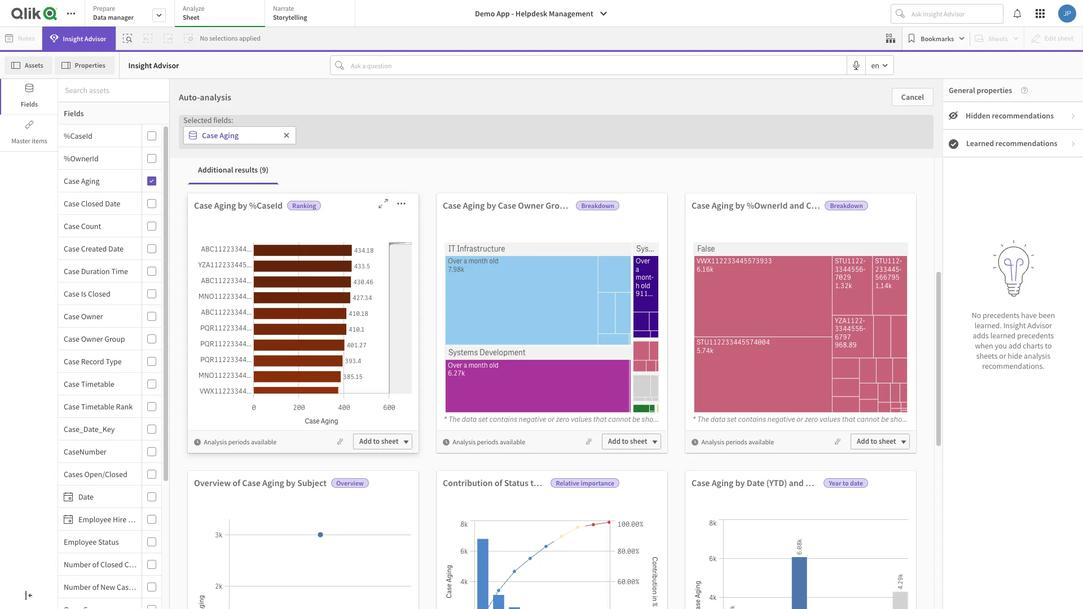 Task type: vqa. For each thing, say whether or not it's contained in the screenshot.
Move collection image
no



Task type: describe. For each thing, give the bounding box(es) containing it.
prepare
[[93, 4, 115, 12]]

cancel button
[[892, 88, 934, 106]]

chart. for case aging by %ownerid and case is closed
[[934, 415, 954, 424]]

cases open/closed menu item
[[58, 463, 161, 486]]

closed inside number of closed cases menu item
[[101, 560, 123, 570]]

advisor inside no precedents have been learned. insight advisor adds learned precedents when you add charts to sheets or hide analysis recommendations.
[[1028, 321, 1053, 331]]

full screen image
[[374, 198, 393, 209]]

selections tool image
[[887, 34, 896, 43]]

date
[[850, 479, 863, 488]]

bubble
[[11, 189, 37, 200]]

date for case created date
[[108, 244, 124, 254]]

0 horizontal spatial analysis
[[200, 91, 231, 103]]

of for contribution of status to overall case aging
[[495, 477, 503, 489]]

en button
[[867, 56, 894, 74]]

analysis inside no precedents have been learned. insight advisor adds learned precedents when you add charts to sheets or hide analysis recommendations.
[[1024, 351, 1051, 361]]

subject
[[297, 477, 327, 489]]

deselect field image
[[283, 132, 290, 139]]

year to date
[[829, 479, 863, 488]]

(ytd)
[[767, 477, 787, 489]]

72
[[154, 112, 208, 170]]

casenumber
[[64, 447, 106, 457]]

narrate
[[273, 4, 294, 12]]

1 horizontal spatial fields
[[64, 108, 84, 119]]

to inside no precedents have been learned. insight advisor adds learned precedents when you add charts to sheets or hide analysis recommendations.
[[1045, 341, 1052, 351]]

or inside no precedents have been learned. insight advisor adds learned precedents when you add charts to sheets or hide analysis recommendations.
[[1000, 351, 1007, 361]]

no for no selections applied
[[200, 34, 208, 42]]

1 master items button from the left
[[0, 116, 58, 151]]

vs
[[56, 177, 65, 189]]

hidden recommendations
[[966, 111, 1054, 121]]

1 vertical spatial time
[[124, 474, 144, 486]]

case duration time menu item
[[58, 260, 161, 283]]

analysis periods available for %caseid
[[204, 438, 277, 446]]

Ask a question text field
[[349, 56, 847, 74]]

or for case aging by case owner group drill and case timetable
[[548, 415, 555, 424]]

case inside 'menu item'
[[64, 221, 80, 231]]

of inside open cases vs duration * bubble size represents number of high priority open cases
[[126, 189, 134, 200]]

demo app - helpdesk management
[[475, 8, 594, 19]]

of for overview of case aging by subject
[[233, 477, 240, 489]]

periods for case
[[477, 438, 499, 446]]

recommendations for hidden recommendations
[[992, 111, 1054, 121]]

help image
[[1013, 87, 1028, 94]]

periods for %caseid
[[228, 438, 250, 446]]

employee hire date menu item
[[58, 508, 161, 531]]

open/closed
[[84, 469, 127, 479]]

chart. for case aging by case owner group drill and case timetable
[[686, 415, 705, 424]]

count
[[81, 221, 101, 231]]

1 vertical spatial %ownerid
[[747, 200, 788, 211]]

represents
[[55, 189, 94, 200]]

analysis for case aging by %ownerid and case is closed
[[702, 438, 725, 446]]

cases inside "menu item"
[[64, 469, 83, 479]]

%ownerid button
[[58, 153, 139, 163]]

james peterson image
[[1059, 5, 1077, 23]]

case timetable rank
[[64, 402, 133, 412]]

case created date
[[64, 244, 124, 254]]

sheet for owner
[[630, 437, 648, 446]]

auto-
[[179, 91, 200, 103]]

0 vertical spatial owner
[[518, 200, 544, 211]]

learned recommendations
[[967, 138, 1058, 148]]

cases inside open cases vs duration * bubble size represents number of high priority open cases
[[29, 177, 54, 189]]

assets
[[25, 61, 43, 69]]

no for no precedents have been learned. insight advisor adds learned precedents when you add charts to sheets or hide analysis recommendations.
[[972, 311, 982, 321]]

case is closed menu item
[[58, 283, 161, 305]]

1 horizontal spatial %caseid
[[249, 200, 283, 211]]

case timetable rank button
[[58, 402, 139, 412]]

2 vertical spatial small image
[[692, 439, 699, 446]]

cases inside the low priority cases 203
[[929, 80, 994, 112]]

1 horizontal spatial priority
[[806, 477, 835, 489]]

case created date button
[[58, 244, 139, 254]]

number of closed cases button
[[58, 560, 149, 570]]

analyze sheet
[[183, 4, 205, 21]]

employee for employee hire date
[[78, 514, 111, 525]]

%caseid button
[[58, 131, 139, 141]]

%caseid menu item
[[58, 125, 161, 147]]

(9)
[[260, 165, 269, 175]]

time inside case duration time menu item
[[111, 266, 128, 276]]

employee for employee status
[[64, 537, 97, 547]]

the for case aging by %ownerid and case is closed
[[697, 415, 709, 424]]

analysis for case aging by %caseid
[[204, 438, 227, 446]]

drill
[[572, 200, 588, 211]]

more image
[[393, 198, 411, 209]]

adds
[[973, 331, 989, 341]]

case timetable rank menu item
[[58, 396, 161, 418]]

rank
[[116, 402, 133, 412]]

number of closed cases
[[64, 560, 144, 570]]

selected fields:
[[183, 115, 233, 125]]

casenumber button
[[58, 447, 139, 457]]

periods for %ownerid
[[726, 438, 748, 446]]

is inside case is closed menu item
[[81, 289, 86, 299]]

small image inside learned recommendations button
[[949, 139, 959, 149]]

case aging by %caseid
[[194, 200, 283, 211]]

or for case aging by %ownerid and case is closed
[[797, 415, 803, 424]]

breakdown for closed
[[830, 201, 863, 210]]

applied
[[239, 34, 261, 42]]

demo
[[475, 8, 495, 19]]

insight inside dropdown button
[[63, 34, 83, 43]]

sheet
[[183, 13, 200, 21]]

case_date_key menu item
[[58, 418, 161, 441]]

add to sheet for and
[[857, 437, 896, 446]]

contains for case
[[489, 415, 517, 424]]

case is closed
[[64, 289, 110, 299]]

priority
[[154, 189, 181, 200]]

2 master items button from the left
[[1, 116, 58, 151]]

set for case
[[478, 415, 488, 424]]

casenumber menu item
[[58, 441, 161, 463]]

case aging by %ownerid and case is closed
[[692, 200, 861, 211]]

1 horizontal spatial advisor
[[154, 60, 179, 70]]

case aging by case owner group drill and case timetable
[[443, 200, 666, 211]]

tab list containing prepare
[[85, 0, 359, 28]]

0 vertical spatial timetable
[[627, 200, 666, 211]]

assets button
[[5, 56, 52, 74]]

hide
[[1008, 351, 1023, 361]]

breakdown for and
[[581, 201, 615, 210]]

case owner button
[[58, 311, 139, 321]]

demo app - helpdesk management button
[[468, 5, 615, 23]]

contains for %ownerid
[[738, 415, 766, 424]]

1 vertical spatial insight
[[128, 60, 152, 70]]

owner for case owner group
[[81, 334, 103, 344]]

1 horizontal spatial is
[[827, 200, 833, 211]]

created
[[81, 244, 107, 254]]

of for number of new cases
[[92, 582, 99, 592]]

0 vertical spatial status
[[504, 477, 529, 489]]

shown for case aging by %ownerid and case is closed
[[890, 415, 912, 424]]

available for %ownerid
[[749, 438, 774, 446]]

negative for and
[[768, 415, 795, 424]]

additional results (9)
[[198, 165, 269, 175]]

you
[[995, 341, 1007, 351]]

duration inside open cases vs duration * bubble size represents number of high priority open cases
[[66, 177, 103, 189]]

importance
[[581, 479, 615, 488]]

* for case aging by %ownerid and case is closed
[[692, 415, 696, 424]]

set for %ownerid
[[727, 415, 737, 424]]

0 vertical spatial group
[[546, 200, 570, 211]]

case count button
[[58, 221, 139, 231]]

hidden
[[966, 111, 991, 121]]

learned
[[991, 331, 1016, 341]]

properties
[[75, 61, 105, 69]]

overall
[[540, 477, 567, 489]]

number of new cases
[[64, 582, 136, 592]]

items
[[32, 137, 47, 145]]

case record type menu item
[[58, 350, 161, 373]]

employee hire date button
[[58, 514, 149, 525]]

&
[[29, 474, 36, 486]]

open
[[182, 189, 201, 200]]

case closed date button
[[58, 198, 139, 209]]

analyze
[[183, 4, 205, 12]]

1 horizontal spatial case aging
[[202, 130, 239, 141]]

available for case
[[500, 438, 525, 446]]

* for case aging by case owner group drill and case timetable
[[444, 415, 447, 424]]

en
[[872, 60, 880, 70]]

available for %caseid
[[251, 438, 277, 446]]

in for case aging by %ownerid and case is closed
[[914, 415, 920, 424]]

add to sheet button for and
[[851, 434, 910, 450]]

1 vertical spatial precedents
[[1018, 331, 1054, 341]]

case count
[[64, 221, 101, 231]]

auto-analysis
[[179, 91, 231, 103]]

case owner group button
[[58, 334, 139, 344]]

case inside "menu item"
[[64, 402, 80, 412]]

employee status menu item
[[58, 531, 161, 554]]

case owner menu item
[[58, 305, 161, 328]]

overview for overview of case aging by subject
[[194, 477, 231, 489]]

%ownerid menu item
[[58, 147, 161, 170]]

group inside menu item
[[105, 334, 125, 344]]

data for case aging by case owner group drill and case timetable
[[462, 415, 477, 424]]

0 vertical spatial precedents
[[983, 311, 1020, 321]]

helpdesk
[[516, 8, 548, 19]]

case_date_key button
[[58, 424, 139, 434]]

high
[[135, 189, 152, 200]]

-
[[512, 8, 514, 19]]

case duration time button
[[58, 266, 139, 276]]

open cases vs duration * bubble size represents number of high priority open cases
[[6, 177, 224, 200]]

hire
[[113, 514, 127, 525]]

be for case aging by %ownerid and case is closed
[[881, 415, 889, 424]]

that for closed
[[842, 415, 856, 424]]



Task type: locate. For each thing, give the bounding box(es) containing it.
number left new
[[64, 582, 91, 592]]

0 vertical spatial recommendations
[[992, 111, 1054, 121]]

1 negative from the left
[[519, 415, 546, 424]]

application containing 72
[[0, 0, 1084, 610]]

zero for group
[[556, 415, 569, 424]]

* the data set contains negative or zero values that cannot be shown in this chart. for drill
[[444, 415, 705, 424]]

1 analysis periods available from the left
[[204, 438, 277, 446]]

3 add to sheet from the left
[[857, 437, 896, 446]]

1 horizontal spatial small image
[[443, 439, 450, 446]]

small image for case aging by case owner group drill and case timetable
[[443, 439, 450, 446]]

case aging down fields:
[[202, 130, 239, 141]]

be
[[632, 415, 640, 424], [881, 415, 889, 424]]

analysis right hide
[[1024, 351, 1051, 361]]

1 add from the left
[[360, 437, 372, 446]]

1 shown from the left
[[642, 415, 663, 424]]

2 horizontal spatial add to sheet button
[[851, 434, 910, 450]]

2 vertical spatial owner
[[81, 334, 103, 344]]

1 add to sheet button from the left
[[353, 434, 413, 450]]

time down case created date menu item
[[111, 266, 128, 276]]

additional results (9) button
[[189, 157, 278, 184]]

0 vertical spatial number
[[64, 560, 91, 570]]

recommendations down help icon
[[992, 111, 1054, 121]]

2 available from the left
[[500, 438, 525, 446]]

values for drill
[[571, 415, 592, 424]]

1 vertical spatial case aging
[[64, 176, 100, 186]]

1 vertical spatial open
[[6, 474, 28, 486]]

analysis
[[200, 91, 231, 103], [1024, 351, 1051, 361]]

no left selections
[[200, 34, 208, 42]]

recommendations for learned recommendations
[[996, 138, 1058, 148]]

open left size
[[6, 177, 28, 189]]

number
[[64, 560, 91, 570], [64, 582, 91, 592]]

employee down employee hire date button in the bottom of the page
[[64, 537, 97, 547]]

2 horizontal spatial analysis
[[702, 438, 725, 446]]

1 chart. from the left
[[686, 415, 705, 424]]

0 horizontal spatial add to sheet button
[[353, 434, 413, 450]]

menu
[[58, 125, 170, 610]]

2 horizontal spatial or
[[1000, 351, 1007, 361]]

time
[[111, 266, 128, 276], [124, 474, 144, 486]]

insight up properties button on the left top
[[63, 34, 83, 43]]

be for case aging by case owner group drill and case timetable
[[632, 415, 640, 424]]

number of new cases menu item
[[58, 576, 161, 599]]

1 * the data set contains negative or zero values that cannot be shown in this chart. from the left
[[444, 415, 705, 424]]

sheet for and
[[879, 437, 896, 446]]

2 periods from the left
[[477, 438, 499, 446]]

recommendations.
[[983, 361, 1045, 371]]

1 horizontal spatial or
[[797, 415, 803, 424]]

0 horizontal spatial values
[[571, 415, 592, 424]]

by for case aging by case owner group drill and case timetable
[[487, 200, 496, 211]]

1 horizontal spatial set
[[727, 415, 737, 424]]

cases open/closed button
[[58, 469, 139, 479]]

case closed date menu item
[[58, 192, 161, 215]]

0 horizontal spatial case aging
[[64, 176, 100, 186]]

2 shown from the left
[[890, 415, 912, 424]]

1 horizontal spatial overview
[[336, 479, 364, 488]]

menu containing %caseid
[[58, 125, 170, 610]]

timetable inside menu item
[[81, 379, 114, 389]]

date
[[105, 198, 120, 209], [108, 244, 124, 254], [747, 477, 765, 489], [78, 492, 94, 502], [128, 514, 143, 525]]

cases inside high priority cases 72
[[219, 80, 283, 112]]

1 horizontal spatial *
[[444, 415, 447, 424]]

high priority cases 72
[[79, 80, 283, 170]]

master items
[[11, 137, 47, 145]]

date inside employee hire date menu item
[[128, 514, 143, 525]]

1 horizontal spatial values
[[820, 415, 841, 424]]

fields up %caseid button on the left top of the page
[[64, 108, 84, 119]]

precedents down have
[[1018, 331, 1054, 341]]

number of closed cases menu item
[[58, 554, 161, 576]]

0 horizontal spatial analysis
[[204, 438, 227, 446]]

1 breakdown from the left
[[581, 201, 615, 210]]

periods up overview of case aging by subject
[[228, 438, 250, 446]]

analysis for case aging by case owner group drill and case timetable
[[453, 438, 476, 446]]

0 horizontal spatial shown
[[642, 415, 663, 424]]

2 add to sheet button from the left
[[602, 434, 661, 450]]

duration inside menu item
[[81, 266, 110, 276]]

0 horizontal spatial sheet
[[381, 437, 399, 446]]

storytelling
[[273, 13, 307, 21]]

hidden recommendations button
[[944, 102, 1084, 130]]

0 horizontal spatial the
[[449, 415, 460, 424]]

advisor up charts
[[1028, 321, 1053, 331]]

periods up case aging by date (ytd) and priority
[[726, 438, 748, 446]]

%caseid up %ownerid button
[[64, 131, 92, 141]]

owner left drill
[[518, 200, 544, 211]]

1 horizontal spatial no
[[972, 311, 982, 321]]

2 values from the left
[[820, 415, 841, 424]]

2 set from the left
[[727, 415, 737, 424]]

owner up case owner group
[[81, 311, 103, 321]]

case is closed button
[[58, 289, 139, 299]]

time right the over
[[124, 474, 144, 486]]

no up adds on the bottom right
[[972, 311, 982, 321]]

case
[[202, 130, 218, 141], [64, 176, 80, 186], [64, 198, 80, 209], [194, 200, 212, 211], [443, 200, 461, 211], [498, 200, 516, 211], [606, 200, 625, 211], [692, 200, 710, 211], [806, 200, 825, 211], [64, 221, 80, 231], [64, 244, 80, 254], [64, 266, 80, 276], [64, 289, 80, 299], [64, 311, 80, 321], [64, 334, 80, 344], [64, 356, 80, 367], [64, 379, 80, 389], [64, 402, 80, 412], [242, 477, 261, 489], [569, 477, 587, 489], [692, 477, 710, 489]]

2 data from the left
[[711, 415, 726, 424]]

priority inside the low priority cases 203
[[845, 80, 924, 112]]

analysis periods available up case aging by date (ytd) and priority
[[702, 438, 774, 446]]

status down employee hire date menu item
[[98, 537, 119, 547]]

1 horizontal spatial add to sheet button
[[602, 434, 661, 450]]

date inside menu item
[[78, 492, 94, 502]]

1 horizontal spatial %ownerid
[[747, 200, 788, 211]]

analysis periods available for %ownerid
[[702, 438, 774, 446]]

open left &
[[6, 474, 28, 486]]

closed
[[81, 198, 104, 209], [835, 200, 861, 211], [88, 289, 110, 299], [101, 560, 123, 570]]

analysis up selected fields:
[[200, 91, 231, 103]]

closed inside case closed date menu item
[[81, 198, 104, 209]]

number for number of new cases
[[64, 582, 91, 592]]

insight down smart search "image"
[[128, 60, 152, 70]]

number down employee status
[[64, 560, 91, 570]]

date inside case created date menu item
[[108, 244, 124, 254]]

data
[[462, 415, 477, 424], [711, 415, 726, 424]]

cases open/closed
[[64, 469, 127, 479]]

cannot for and
[[608, 415, 631, 424]]

owner
[[518, 200, 544, 211], [81, 311, 103, 321], [81, 334, 103, 344]]

analysis periods available up contribution
[[453, 438, 525, 446]]

2 cannot from the left
[[857, 415, 880, 424]]

contribution of status to overall case aging
[[443, 477, 611, 489]]

1 horizontal spatial available
[[500, 438, 525, 446]]

sheets
[[977, 351, 998, 361]]

0 horizontal spatial periods
[[228, 438, 250, 446]]

or
[[1000, 351, 1007, 361], [548, 415, 555, 424], [797, 415, 803, 424]]

0 horizontal spatial %ownerid
[[64, 153, 99, 163]]

2 vertical spatial timetable
[[81, 402, 114, 412]]

1 vertical spatial small image
[[949, 139, 959, 149]]

the for case aging by case owner group drill and case timetable
[[449, 415, 460, 424]]

1 horizontal spatial analysis periods available
[[453, 438, 525, 446]]

application
[[0, 0, 1084, 610]]

been
[[1039, 311, 1056, 321]]

number for number of closed cases
[[64, 560, 91, 570]]

duration up case closed date
[[66, 177, 103, 189]]

learned recommendations button
[[944, 130, 1084, 157]]

open cases menu item
[[58, 599, 161, 610]]

record
[[81, 356, 104, 367]]

open
[[6, 177, 28, 189], [6, 474, 28, 486]]

employee status button
[[58, 537, 139, 547]]

2 sheet from the left
[[630, 437, 648, 446]]

Search assets text field
[[58, 80, 170, 100]]

zero for case
[[805, 415, 818, 424]]

employee up employee status
[[78, 514, 111, 525]]

3 analysis periods available from the left
[[702, 438, 774, 446]]

manager
[[108, 13, 134, 21]]

1 be from the left
[[632, 415, 640, 424]]

case timetable
[[64, 379, 114, 389]]

group up type
[[105, 334, 125, 344]]

priority for 72
[[135, 80, 214, 112]]

1 vertical spatial owner
[[81, 311, 103, 321]]

1 vertical spatial group
[[105, 334, 125, 344]]

date for case closed date
[[105, 198, 120, 209]]

insight advisor down smart search "image"
[[128, 60, 179, 70]]

2 the from the left
[[697, 415, 709, 424]]

2 * the data set contains negative or zero values that cannot be shown in this chart. from the left
[[692, 415, 954, 424]]

no precedents have been learned. insight advisor adds learned precedents when you add charts to sheets or hide analysis recommendations.
[[972, 311, 1056, 371]]

case aging up "represents"
[[64, 176, 100, 186]]

available up case aging by date (ytd) and priority
[[749, 438, 774, 446]]

zero
[[556, 415, 569, 424], [805, 415, 818, 424]]

priority
[[135, 80, 214, 112], [845, 80, 924, 112], [806, 477, 835, 489]]

0 horizontal spatial fields
[[21, 100, 38, 108]]

data
[[93, 13, 107, 21]]

timetable inside "menu item"
[[81, 402, 114, 412]]

1 horizontal spatial chart.
[[934, 415, 954, 424]]

0 horizontal spatial this
[[672, 415, 684, 424]]

2 add from the left
[[608, 437, 621, 446]]

0 vertical spatial analysis
[[200, 91, 231, 103]]

1 horizontal spatial negative
[[768, 415, 795, 424]]

in for case aging by case owner group drill and case timetable
[[665, 415, 671, 424]]

case owner group menu item
[[58, 328, 161, 350]]

date for employee hire date
[[128, 514, 143, 525]]

2 horizontal spatial small image
[[1071, 113, 1077, 120]]

recommendations down hidden recommendations button
[[996, 138, 1058, 148]]

no inside no precedents have been learned. insight advisor adds learned precedents when you add charts to sheets or hide analysis recommendations.
[[972, 311, 982, 321]]

0 horizontal spatial add to sheet
[[360, 437, 399, 446]]

shown for case aging by case owner group drill and case timetable
[[642, 415, 663, 424]]

add to sheet button for owner
[[602, 434, 661, 450]]

%caseid
[[64, 131, 92, 141], [249, 200, 283, 211]]

3 sheet from the left
[[879, 437, 896, 446]]

open & resolved cases over time
[[6, 474, 144, 486]]

2 horizontal spatial priority
[[845, 80, 924, 112]]

overview for overview
[[336, 479, 364, 488]]

0 vertical spatial insight
[[63, 34, 83, 43]]

employee hire date
[[78, 514, 143, 525]]

available up overview of case aging by subject
[[251, 438, 277, 446]]

2 open from the top
[[6, 474, 28, 486]]

date inside case closed date menu item
[[105, 198, 120, 209]]

overview of case aging by subject
[[194, 477, 327, 489]]

insight advisor inside dropdown button
[[63, 34, 106, 43]]

group left drill
[[546, 200, 570, 211]]

timetable
[[627, 200, 666, 211], [81, 379, 114, 389], [81, 402, 114, 412]]

cancel
[[902, 92, 924, 102]]

%ownerid inside %ownerid menu item
[[64, 153, 99, 163]]

small image
[[1071, 141, 1077, 147], [194, 439, 201, 446], [443, 439, 450, 446]]

3 add from the left
[[857, 437, 870, 446]]

1 vertical spatial insight advisor
[[128, 60, 179, 70]]

1 data from the left
[[462, 415, 477, 424]]

0 horizontal spatial small image
[[692, 439, 699, 446]]

periods up contribution
[[477, 438, 499, 446]]

analysis
[[204, 438, 227, 446], [453, 438, 476, 446], [702, 438, 725, 446]]

0 horizontal spatial overview
[[194, 477, 231, 489]]

1 available from the left
[[251, 438, 277, 446]]

0 horizontal spatial or
[[548, 415, 555, 424]]

%caseid down (9)
[[249, 200, 283, 211]]

open for open & resolved cases over time
[[6, 474, 28, 486]]

1 horizontal spatial group
[[546, 200, 570, 211]]

0 horizontal spatial *
[[6, 189, 10, 200]]

have
[[1022, 311, 1037, 321]]

1 horizontal spatial the
[[697, 415, 709, 424]]

duration down created
[[81, 266, 110, 276]]

cannot for closed
[[857, 415, 880, 424]]

chart.
[[686, 415, 705, 424], [934, 415, 954, 424]]

0 vertical spatial open
[[6, 177, 28, 189]]

low priority cases 203
[[795, 80, 994, 170]]

owner up record
[[81, 334, 103, 344]]

2 horizontal spatial insight
[[1004, 321, 1026, 331]]

1 number from the top
[[64, 560, 91, 570]]

1 cannot from the left
[[608, 415, 631, 424]]

analysis periods available for case
[[453, 438, 525, 446]]

insight
[[63, 34, 83, 43], [128, 60, 152, 70], [1004, 321, 1026, 331]]

2 horizontal spatial small image
[[1071, 141, 1077, 147]]

priority left date
[[806, 477, 835, 489]]

small image
[[1071, 113, 1077, 120], [949, 139, 959, 149], [692, 439, 699, 446]]

by for case aging by %caseid
[[238, 200, 247, 211]]

priority inside high priority cases 72
[[135, 80, 214, 112]]

new
[[101, 582, 115, 592]]

2 horizontal spatial available
[[749, 438, 774, 446]]

2 horizontal spatial *
[[692, 415, 696, 424]]

owner for case owner
[[81, 311, 103, 321]]

1 that from the left
[[593, 415, 607, 424]]

1 horizontal spatial shown
[[890, 415, 912, 424]]

low
[[795, 80, 841, 112]]

2 chart. from the left
[[934, 415, 954, 424]]

1 horizontal spatial that
[[842, 415, 856, 424]]

2 vertical spatial insight
[[1004, 321, 1026, 331]]

1 contains from the left
[[489, 415, 517, 424]]

precedents
[[983, 311, 1020, 321], [1018, 331, 1054, 341]]

1 sheet from the left
[[381, 437, 399, 446]]

2 zero from the left
[[805, 415, 818, 424]]

case created date menu item
[[58, 238, 161, 260]]

this for case aging by case owner group drill and case timetable
[[672, 415, 684, 424]]

timetable for case timetable rank
[[81, 402, 114, 412]]

available
[[251, 438, 277, 446], [500, 438, 525, 446], [749, 438, 774, 446]]

2 vertical spatial advisor
[[1028, 321, 1053, 331]]

2 analysis periods available from the left
[[453, 438, 525, 446]]

available up contribution of status to overall case aging
[[500, 438, 525, 446]]

status inside menu item
[[98, 537, 119, 547]]

1 open from the top
[[6, 177, 28, 189]]

values for is
[[820, 415, 841, 424]]

2 in from the left
[[914, 415, 920, 424]]

insight inside no precedents have been learned. insight advisor adds learned precedents when you add charts to sheets or hide analysis recommendations.
[[1004, 321, 1026, 331]]

date menu item
[[58, 486, 161, 508]]

precedents up the 'learned'
[[983, 311, 1020, 321]]

1 in from the left
[[665, 415, 671, 424]]

0 horizontal spatial %caseid
[[64, 131, 92, 141]]

tab list
[[85, 0, 359, 28]]

aging inside menu item
[[81, 176, 100, 186]]

2 that from the left
[[842, 415, 856, 424]]

negative for owner
[[519, 415, 546, 424]]

of for number of closed cases
[[92, 560, 99, 570]]

add for owner
[[608, 437, 621, 446]]

case record type button
[[58, 356, 139, 367]]

employee status
[[64, 537, 119, 547]]

is
[[827, 200, 833, 211], [81, 289, 86, 299]]

3 periods from the left
[[726, 438, 748, 446]]

this for case aging by %ownerid and case is closed
[[921, 415, 933, 424]]

size
[[39, 189, 53, 200]]

3 add to sheet button from the left
[[851, 434, 910, 450]]

advisor down data
[[84, 34, 106, 43]]

sheet
[[381, 437, 399, 446], [630, 437, 648, 446], [879, 437, 896, 446]]

duration
[[66, 177, 103, 189], [81, 266, 110, 276]]

add for and
[[857, 437, 870, 446]]

0 vertical spatial employee
[[78, 514, 111, 525]]

0 horizontal spatial contains
[[489, 415, 517, 424]]

by for case aging by %ownerid and case is closed
[[736, 200, 745, 211]]

1 zero from the left
[[556, 415, 569, 424]]

data for case aging by %ownerid and case is closed
[[711, 415, 726, 424]]

case aging by date (ytd) and priority
[[692, 477, 835, 489]]

open for open cases vs duration * bubble size represents number of high priority open cases
[[6, 177, 28, 189]]

small image inside learned recommendations button
[[1071, 141, 1077, 147]]

1 horizontal spatial sheet
[[630, 437, 648, 446]]

case count menu item
[[58, 215, 161, 238]]

status left overall at the bottom of the page
[[504, 477, 529, 489]]

advisor inside dropdown button
[[84, 34, 106, 43]]

1 periods from the left
[[228, 438, 250, 446]]

analysis periods available up overview of case aging by subject
[[204, 438, 277, 446]]

1 set from the left
[[478, 415, 488, 424]]

to
[[1045, 341, 1052, 351], [373, 437, 380, 446], [622, 437, 629, 446], [871, 437, 878, 446], [531, 477, 539, 489], [843, 479, 849, 488]]

* the data set contains negative or zero values that cannot be shown in this chart. for is
[[692, 415, 954, 424]]

case closed date
[[64, 198, 120, 209]]

insight advisor button
[[42, 27, 116, 50]]

2 add to sheet from the left
[[608, 437, 648, 446]]

142
[[497, 112, 578, 170]]

no
[[200, 34, 208, 42], [972, 311, 982, 321]]

priority for 203
[[845, 80, 924, 112]]

3 available from the left
[[749, 438, 774, 446]]

2 be from the left
[[881, 415, 889, 424]]

1 horizontal spatial this
[[921, 415, 933, 424]]

charts
[[1023, 341, 1044, 351]]

0 horizontal spatial status
[[98, 537, 119, 547]]

1 vertical spatial timetable
[[81, 379, 114, 389]]

0 vertical spatial small image
[[1071, 113, 1077, 120]]

2 analysis from the left
[[453, 438, 476, 446]]

142 button
[[362, 78, 713, 172]]

2 horizontal spatial add to sheet
[[857, 437, 896, 446]]

add
[[1009, 341, 1022, 351]]

insight up add
[[1004, 321, 1026, 331]]

0 vertical spatial %ownerid
[[64, 153, 99, 163]]

1 vertical spatial duration
[[81, 266, 110, 276]]

1 vertical spatial employee
[[64, 537, 97, 547]]

case aging
[[202, 130, 239, 141], [64, 176, 100, 186]]

1 horizontal spatial add to sheet
[[608, 437, 648, 446]]

1 vertical spatial status
[[98, 537, 119, 547]]

relative importance
[[556, 479, 615, 488]]

advisor up auto-
[[154, 60, 179, 70]]

3 analysis from the left
[[702, 438, 725, 446]]

* inside open cases vs duration * bubble size represents number of high priority open cases
[[6, 189, 10, 200]]

small image for case aging by %caseid
[[194, 439, 201, 446]]

1 horizontal spatial cannot
[[857, 415, 880, 424]]

case record type
[[64, 356, 122, 367]]

1 horizontal spatial analysis
[[1024, 351, 1051, 361]]

1 values from the left
[[571, 415, 592, 424]]

priority down the en popup button
[[845, 80, 924, 112]]

2 horizontal spatial sheet
[[879, 437, 896, 446]]

case owner group
[[64, 334, 125, 344]]

1 the from the left
[[449, 415, 460, 424]]

0 vertical spatial is
[[827, 200, 833, 211]]

1 vertical spatial no
[[972, 311, 982, 321]]

case aging menu item
[[58, 170, 161, 192]]

fields
[[21, 100, 38, 108], [64, 108, 84, 119]]

1 horizontal spatial insight
[[128, 60, 152, 70]]

add
[[360, 437, 372, 446], [608, 437, 621, 446], [857, 437, 870, 446]]

selections
[[209, 34, 238, 42]]

1 this from the left
[[672, 415, 684, 424]]

insight advisor
[[63, 34, 106, 43], [128, 60, 179, 70]]

1 horizontal spatial breakdown
[[830, 201, 863, 210]]

insight advisor down data
[[63, 34, 106, 43]]

0 horizontal spatial chart.
[[686, 415, 705, 424]]

2 this from the left
[[921, 415, 933, 424]]

view disabled image
[[949, 111, 958, 120]]

0 horizontal spatial that
[[593, 415, 607, 424]]

the
[[449, 415, 460, 424], [697, 415, 709, 424]]

1 vertical spatial advisor
[[154, 60, 179, 70]]

timetable for case timetable
[[81, 379, 114, 389]]

case timetable button
[[58, 379, 139, 389]]

add to sheet for owner
[[608, 437, 648, 446]]

0 horizontal spatial analysis periods available
[[204, 438, 277, 446]]

2 number from the top
[[64, 582, 91, 592]]

1 horizontal spatial periods
[[477, 438, 499, 446]]

shown
[[642, 415, 663, 424], [890, 415, 912, 424]]

and
[[590, 200, 605, 211], [790, 200, 805, 211], [789, 477, 804, 489]]

2 breakdown from the left
[[830, 201, 863, 210]]

number
[[96, 189, 125, 200]]

0 vertical spatial advisor
[[84, 34, 106, 43]]

priority up selected
[[135, 80, 214, 112]]

closed inside case is closed menu item
[[88, 289, 110, 299]]

cannot
[[608, 415, 631, 424], [857, 415, 880, 424]]

1 vertical spatial number
[[64, 582, 91, 592]]

1 vertical spatial analysis
[[1024, 351, 1051, 361]]

1 horizontal spatial small image
[[949, 139, 959, 149]]

Ask Insight Advisor text field
[[910, 4, 1003, 23]]

1 add to sheet from the left
[[360, 437, 399, 446]]

0 vertical spatial no
[[200, 34, 208, 42]]

0 horizontal spatial insight advisor
[[63, 34, 106, 43]]

employee
[[78, 514, 111, 525], [64, 537, 97, 547]]

2 negative from the left
[[768, 415, 795, 424]]

this
[[672, 415, 684, 424], [921, 415, 933, 424]]

%caseid inside menu item
[[64, 131, 92, 141]]

smart search image
[[123, 34, 132, 43]]

type
[[106, 356, 122, 367]]

properties
[[977, 85, 1013, 95]]

open inside open cases vs duration * bubble size represents number of high priority open cases
[[6, 177, 28, 189]]

1 horizontal spatial analysis
[[453, 438, 476, 446]]

2 contains from the left
[[738, 415, 766, 424]]

case timetable menu item
[[58, 373, 161, 396]]

1 analysis from the left
[[204, 438, 227, 446]]

0 horizontal spatial data
[[462, 415, 477, 424]]

fields up the master items
[[21, 100, 38, 108]]

that for and
[[593, 415, 607, 424]]

1 horizontal spatial contains
[[738, 415, 766, 424]]

203
[[854, 112, 934, 170]]

by for case aging by date (ytd) and priority
[[736, 477, 745, 489]]

case aging inside menu item
[[64, 176, 100, 186]]



